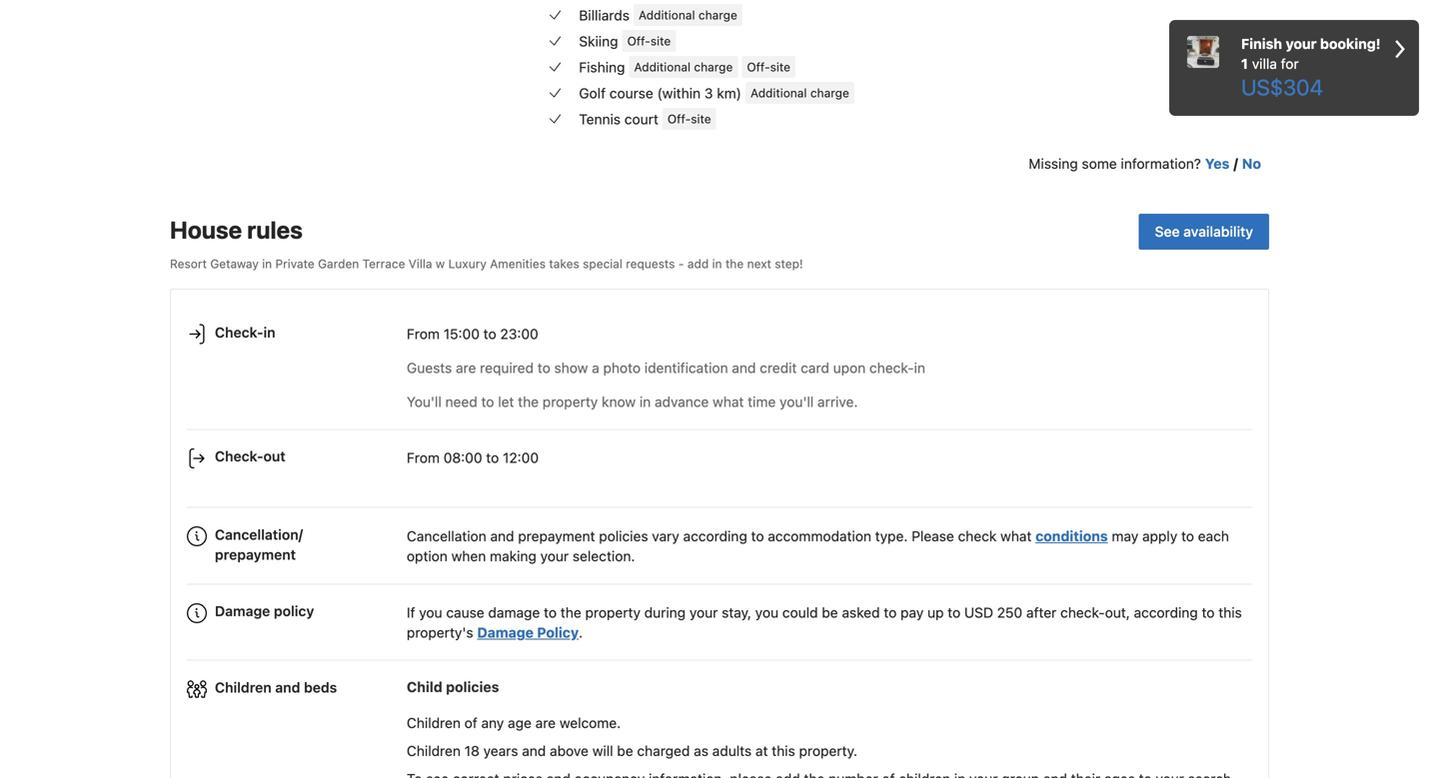 Task type: locate. For each thing, give the bounding box(es) containing it.
children left 18
[[407, 743, 461, 760]]

villa
[[409, 257, 432, 271]]

rules
[[247, 216, 303, 244]]

you'll
[[780, 394, 814, 410]]

1 vertical spatial from
[[407, 450, 440, 466]]

0 vertical spatial your
[[1286, 35, 1317, 52]]

getaway
[[210, 257, 259, 271]]

to left the each
[[1182, 528, 1195, 545]]

to left pay
[[884, 605, 897, 622]]

credit
[[760, 360, 797, 376]]

this down the each
[[1219, 605, 1242, 622]]

0 horizontal spatial according
[[683, 528, 748, 545]]

1 vertical spatial additional
[[634, 60, 691, 74]]

off- up "golf course (within 3 km) additional charge"
[[747, 60, 770, 74]]

2 horizontal spatial your
[[1286, 35, 1317, 52]]

your
[[1286, 35, 1317, 52], [540, 548, 569, 565], [690, 605, 718, 622]]

additional
[[639, 8, 695, 22], [634, 60, 691, 74], [751, 86, 807, 100]]

check-in
[[215, 324, 276, 341]]

policy
[[537, 625, 579, 641]]

children of any age are welcome.
[[407, 715, 621, 732]]

any
[[481, 715, 504, 732]]

2 horizontal spatial off-
[[747, 60, 770, 74]]

show
[[554, 360, 588, 376]]

what
[[713, 394, 744, 410], [1001, 528, 1032, 545]]

in right add
[[712, 257, 722, 271]]

1 horizontal spatial according
[[1134, 605, 1198, 622]]

0 horizontal spatial damage
[[215, 603, 270, 620]]

to down the each
[[1202, 605, 1215, 622]]

information?
[[1121, 156, 1201, 172]]

1 vertical spatial this
[[772, 743, 795, 760]]

what right check
[[1001, 528, 1032, 545]]

0 horizontal spatial site
[[651, 34, 671, 48]]

check- right upon
[[870, 360, 914, 376]]

1 horizontal spatial you
[[755, 605, 779, 622]]

0 horizontal spatial this
[[772, 743, 795, 760]]

0 vertical spatial site
[[651, 34, 671, 48]]

1 vertical spatial charge
[[694, 60, 733, 74]]

1 vertical spatial site
[[770, 60, 791, 74]]

off- up fishing additional charge
[[627, 34, 651, 48]]

site down 3
[[691, 112, 711, 126]]

takes
[[549, 257, 580, 271]]

the up .
[[561, 605, 582, 622]]

check- up cancellation/
[[215, 448, 263, 465]]

step!
[[775, 257, 803, 271]]

children down child
[[407, 715, 461, 732]]

what left time
[[713, 394, 744, 410]]

according right out,
[[1134, 605, 1198, 622]]

site
[[651, 34, 671, 48], [770, 60, 791, 74], [691, 112, 711, 126]]

additional up (within
[[634, 60, 691, 74]]

1 horizontal spatial off-
[[668, 112, 691, 126]]

2 vertical spatial site
[[691, 112, 711, 126]]

billiards
[[579, 7, 630, 23]]

charge inside "golf course (within 3 km) additional charge"
[[811, 86, 850, 100]]

a
[[592, 360, 600, 376]]

damage left policy
[[215, 603, 270, 620]]

1 horizontal spatial damage
[[477, 625, 534, 641]]

0 vertical spatial what
[[713, 394, 744, 410]]

0 vertical spatial are
[[456, 360, 476, 376]]

1 horizontal spatial what
[[1001, 528, 1032, 545]]

need
[[445, 394, 478, 410]]

prepayment down cancellation/
[[215, 547, 296, 563]]

to left accommodation
[[751, 528, 764, 545]]

check-
[[215, 324, 263, 341], [215, 448, 263, 465]]

1 vertical spatial be
[[617, 743, 633, 760]]

you right if
[[419, 605, 442, 622]]

according inside if you cause damage to the property during your stay, you could be asked to pay up to usd 250 after check-out, according to this property's
[[1134, 605, 1198, 622]]

1 vertical spatial policies
[[446, 679, 499, 696]]

next
[[747, 257, 772, 271]]

adults
[[712, 743, 752, 760]]

2 from from the top
[[407, 450, 440, 466]]

yes
[[1205, 156, 1230, 172]]

charge inside billiards additional charge
[[699, 8, 738, 22]]

skiing off-site
[[579, 33, 671, 49]]

additional up skiing off-site
[[639, 8, 695, 22]]

0 vertical spatial be
[[822, 605, 838, 622]]

0 vertical spatial off-
[[627, 34, 651, 48]]

some
[[1082, 156, 1117, 172]]

property down show
[[543, 394, 598, 410]]

1 vertical spatial property
[[585, 605, 641, 622]]

are right the age
[[536, 715, 556, 732]]

0 vertical spatial prepayment
[[518, 528, 595, 545]]

charge
[[699, 8, 738, 22], [694, 60, 733, 74], [811, 86, 850, 100]]

0 horizontal spatial off-
[[627, 34, 651, 48]]

and
[[732, 360, 756, 376], [490, 528, 514, 545], [275, 680, 300, 696], [522, 743, 546, 760]]

0 horizontal spatial the
[[518, 394, 539, 410]]

from
[[407, 326, 440, 342], [407, 450, 440, 466]]

asked
[[842, 605, 880, 622]]

as
[[694, 743, 709, 760]]

golf
[[579, 85, 606, 101]]

garden
[[318, 257, 359, 271]]

1 horizontal spatial be
[[822, 605, 838, 622]]

please
[[912, 528, 954, 545]]

may
[[1112, 528, 1139, 545]]

2 vertical spatial off-
[[668, 112, 691, 126]]

2 check- from the top
[[215, 448, 263, 465]]

you right the stay,
[[755, 605, 779, 622]]

conditions
[[1036, 528, 1108, 545]]

charged
[[637, 743, 690, 760]]

additional inside fishing additional charge
[[634, 60, 691, 74]]

fishing additional charge
[[579, 59, 733, 75]]

be inside if you cause damage to the property during your stay, you could be asked to pay up to usd 250 after check-out, according to this property's
[[822, 605, 838, 622]]

charge for billiards
[[699, 8, 738, 22]]

special
[[583, 257, 623, 271]]

arrive.
[[818, 394, 858, 410]]

from up the guests
[[407, 326, 440, 342]]

damage for damage policy .
[[477, 625, 534, 641]]

your right 'making'
[[540, 548, 569, 565]]

site down billiards additional charge
[[651, 34, 671, 48]]

charge inside fishing additional charge
[[694, 60, 733, 74]]

be right "will"
[[617, 743, 633, 760]]

1 from from the top
[[407, 326, 440, 342]]

the left 'next'
[[726, 257, 744, 271]]

1 vertical spatial damage
[[477, 625, 534, 641]]

1 vertical spatial your
[[540, 548, 569, 565]]

check-out
[[215, 448, 286, 465]]

policies
[[599, 528, 648, 545], [446, 679, 499, 696]]

above
[[550, 743, 589, 760]]

children and beds
[[215, 680, 337, 696]]

card
[[801, 360, 830, 376]]

the right let at the bottom of page
[[518, 394, 539, 410]]

check- down 'getaway'
[[215, 324, 263, 341]]

1 horizontal spatial site
[[691, 112, 711, 126]]

in down 'private'
[[263, 324, 276, 341]]

damage policy .
[[477, 625, 583, 641]]

additional for fishing
[[634, 60, 691, 74]]

rightchevron image
[[1396, 34, 1405, 64]]

0 vertical spatial policies
[[599, 528, 648, 545]]

from for from 08:00 to 12:00
[[407, 450, 440, 466]]

age
[[508, 715, 532, 732]]

1 horizontal spatial the
[[561, 605, 582, 622]]

children for children 18 years and above will be charged as adults at this property.
[[407, 743, 461, 760]]

could
[[783, 605, 818, 622]]

children left 'beds'
[[215, 680, 272, 696]]

guests are required to show a photo identification and credit card upon check-in
[[407, 360, 926, 376]]

selection.
[[573, 548, 635, 565]]

pay
[[901, 605, 924, 622]]

be right could
[[822, 605, 838, 622]]

out,
[[1105, 605, 1130, 622]]

0 vertical spatial damage
[[215, 603, 270, 620]]

0 vertical spatial children
[[215, 680, 272, 696]]

2 vertical spatial the
[[561, 605, 582, 622]]

1 check- from the top
[[215, 324, 263, 341]]

off- inside tennis court off-site
[[668, 112, 691, 126]]

1 vertical spatial check-
[[215, 448, 263, 465]]

0 horizontal spatial prepayment
[[215, 547, 296, 563]]

property left during
[[585, 605, 641, 622]]

property's
[[407, 625, 473, 641]]

see availability
[[1155, 224, 1254, 240]]

cancellation/ prepayment
[[215, 527, 303, 563]]

to left 12:00
[[486, 450, 499, 466]]

damage down damage
[[477, 625, 534, 641]]

to inside may apply to each option when making your selection.
[[1182, 528, 1195, 545]]

0 horizontal spatial you
[[419, 605, 442, 622]]

0 vertical spatial from
[[407, 326, 440, 342]]

2 vertical spatial your
[[690, 605, 718, 622]]

1 vertical spatial check-
[[1061, 605, 1105, 622]]

prepayment inside cancellation/ prepayment
[[215, 547, 296, 563]]

missing
[[1029, 156, 1078, 172]]

0 horizontal spatial your
[[540, 548, 569, 565]]

property.
[[799, 743, 858, 760]]

off- down (within
[[668, 112, 691, 126]]

additional down off-site
[[751, 86, 807, 100]]

from 15:00 to 23:00
[[407, 326, 539, 342]]

charge for fishing
[[694, 60, 733, 74]]

1 vertical spatial what
[[1001, 528, 1032, 545]]

policies up selection. in the left of the page
[[599, 528, 648, 545]]

to left show
[[538, 360, 551, 376]]

0 vertical spatial check-
[[215, 324, 263, 341]]

1 horizontal spatial your
[[690, 605, 718, 622]]

may apply to each option when making your selection.
[[407, 528, 1230, 565]]

and left credit
[[732, 360, 756, 376]]

1 horizontal spatial check-
[[1061, 605, 1105, 622]]

1 horizontal spatial prepayment
[[518, 528, 595, 545]]

cause
[[446, 605, 485, 622]]

cancellation and prepayment policies vary according to accommodation type. please check what conditions
[[407, 528, 1108, 545]]

upon
[[833, 360, 866, 376]]

0 vertical spatial additional
[[639, 8, 695, 22]]

your left the stay,
[[690, 605, 718, 622]]

check- right after
[[1061, 605, 1105, 622]]

1 vertical spatial according
[[1134, 605, 1198, 622]]

golf course (within 3 km) additional charge
[[579, 85, 850, 101]]

0 horizontal spatial be
[[617, 743, 633, 760]]

1 vertical spatial children
[[407, 715, 461, 732]]

damage
[[488, 605, 540, 622]]

prepayment
[[518, 528, 595, 545], [215, 547, 296, 563]]

and up 'making'
[[490, 528, 514, 545]]

are down 15:00
[[456, 360, 476, 376]]

this right at
[[772, 743, 795, 760]]

from left 08:00
[[407, 450, 440, 466]]

policies up of
[[446, 679, 499, 696]]

0 vertical spatial this
[[1219, 605, 1242, 622]]

0 horizontal spatial policies
[[446, 679, 499, 696]]

according right vary
[[683, 528, 748, 545]]

advance
[[655, 394, 709, 410]]

additional inside billiards additional charge
[[639, 8, 695, 22]]

3
[[705, 85, 713, 101]]

1 vertical spatial the
[[518, 394, 539, 410]]

check- for in
[[215, 324, 263, 341]]

property
[[543, 394, 598, 410], [585, 605, 641, 622]]

1 vertical spatial prepayment
[[215, 547, 296, 563]]

0 horizontal spatial check-
[[870, 360, 914, 376]]

0 vertical spatial charge
[[699, 8, 738, 22]]

tennis
[[579, 111, 621, 127]]

be
[[822, 605, 838, 622], [617, 743, 633, 760]]

this inside if you cause damage to the property during your stay, you could be asked to pay up to usd 250 after check-out, according to this property's
[[1219, 605, 1242, 622]]

2 vertical spatial additional
[[751, 86, 807, 100]]

site up "golf course (within 3 km) additional charge"
[[770, 60, 791, 74]]

after
[[1027, 605, 1057, 622]]

0 vertical spatial according
[[683, 528, 748, 545]]

1 vertical spatial are
[[536, 715, 556, 732]]

1 horizontal spatial this
[[1219, 605, 1242, 622]]

vary
[[652, 528, 680, 545]]

0 vertical spatial the
[[726, 257, 744, 271]]

damage policy
[[215, 603, 314, 620]]

prepayment up 'making'
[[518, 528, 595, 545]]

2 vertical spatial charge
[[811, 86, 850, 100]]

2 vertical spatial children
[[407, 743, 461, 760]]

availability
[[1184, 224, 1254, 240]]

your up for
[[1286, 35, 1317, 52]]



Task type: vqa. For each thing, say whether or not it's contained in the screenshot.
Flight + Hotel link
no



Task type: describe. For each thing, give the bounding box(es) containing it.
site inside tennis court off-site
[[691, 112, 711, 126]]

house rules
[[170, 216, 303, 244]]

1 vertical spatial off-
[[747, 60, 770, 74]]

when
[[452, 548, 486, 565]]

2 horizontal spatial the
[[726, 257, 744, 271]]

-
[[679, 257, 684, 271]]

.
[[579, 625, 583, 641]]

will
[[593, 743, 613, 760]]

w
[[436, 257, 445, 271]]

child
[[407, 679, 443, 696]]

for
[[1281, 55, 1299, 72]]

to up policy
[[544, 605, 557, 622]]

check
[[958, 528, 997, 545]]

in left 'private'
[[262, 257, 272, 271]]

villa
[[1252, 55, 1277, 72]]

property inside if you cause damage to the property during your stay, you could be asked to pay up to usd 250 after check-out, according to this property's
[[585, 605, 641, 622]]

check- for out
[[215, 448, 263, 465]]

conditions link
[[1036, 528, 1108, 545]]

you'll
[[407, 394, 442, 410]]

time
[[748, 394, 776, 410]]

2 horizontal spatial site
[[770, 60, 791, 74]]

of
[[465, 715, 478, 732]]

identification
[[645, 360, 728, 376]]

and left 'beds'
[[275, 680, 300, 696]]

the inside if you cause damage to the property during your stay, you could be asked to pay up to usd 250 after check-out, according to this property's
[[561, 605, 582, 622]]

billiards additional charge
[[579, 7, 738, 23]]

1 horizontal spatial policies
[[599, 528, 648, 545]]

(within
[[657, 85, 701, 101]]

1 you from the left
[[419, 605, 442, 622]]

court
[[625, 111, 659, 127]]

apply
[[1143, 528, 1178, 545]]

years
[[483, 743, 518, 760]]

0 vertical spatial check-
[[870, 360, 914, 376]]

0 vertical spatial property
[[543, 394, 598, 410]]

child policies
[[407, 679, 499, 696]]

children for children of any age are welcome.
[[407, 715, 461, 732]]

terrace
[[363, 257, 405, 271]]

children 18 years and above will be charged as adults at this property.
[[407, 743, 858, 760]]

cancellation/
[[215, 527, 303, 543]]

your inside finish your booking! 1 villa for us$304
[[1286, 35, 1317, 52]]

from for from 15:00 to 23:00
[[407, 326, 440, 342]]

damage for damage policy
[[215, 603, 270, 620]]

in right upon
[[914, 360, 926, 376]]

booking!
[[1321, 35, 1381, 52]]

see
[[1155, 224, 1180, 240]]

km)
[[717, 85, 742, 101]]

off- inside skiing off-site
[[627, 34, 651, 48]]

finish
[[1242, 35, 1283, 52]]

to left let at the bottom of page
[[481, 394, 494, 410]]

us$304
[[1242, 74, 1323, 100]]

250
[[997, 605, 1023, 622]]

add
[[688, 257, 709, 271]]

yes button
[[1205, 154, 1230, 174]]

guests
[[407, 360, 452, 376]]

/
[[1234, 156, 1238, 172]]

tennis court off-site
[[579, 111, 711, 127]]

12:00
[[503, 450, 539, 466]]

private
[[275, 257, 315, 271]]

0 horizontal spatial what
[[713, 394, 744, 410]]

finish your booking! 1 villa for us$304
[[1242, 35, 1381, 100]]

site inside skiing off-site
[[651, 34, 671, 48]]

course
[[610, 85, 654, 101]]

beds
[[304, 680, 337, 696]]

house
[[170, 216, 242, 244]]

2 you from the left
[[755, 605, 779, 622]]

additional inside "golf course (within 3 km) additional charge"
[[751, 86, 807, 100]]

usd
[[965, 605, 994, 622]]

know
[[602, 394, 636, 410]]

1 horizontal spatial are
[[536, 715, 556, 732]]

check- inside if you cause damage to the property during your stay, you could be asked to pay up to usd 250 after check-out, according to this property's
[[1061, 605, 1105, 622]]

cancellation
[[407, 528, 487, 545]]

0 horizontal spatial are
[[456, 360, 476, 376]]

to right 15:00
[[484, 326, 497, 342]]

at
[[756, 743, 768, 760]]

to right up
[[948, 605, 961, 622]]

damage policy link
[[477, 625, 579, 641]]

your inside may apply to each option when making your selection.
[[540, 548, 569, 565]]

18
[[465, 743, 480, 760]]

children for children and beds
[[215, 680, 272, 696]]

you'll need to let the property know in advance what time you'll arrive.
[[407, 394, 858, 410]]

luxury
[[448, 257, 487, 271]]

1
[[1242, 55, 1249, 72]]

additional for billiards
[[639, 8, 695, 22]]

missing some information? yes / no
[[1029, 156, 1262, 172]]

requests
[[626, 257, 675, 271]]

see availability button
[[1139, 214, 1270, 250]]

resort
[[170, 257, 207, 271]]

skiing
[[579, 33, 618, 49]]

out
[[263, 448, 286, 465]]

welcome.
[[560, 715, 621, 732]]

if
[[407, 605, 415, 622]]

making
[[490, 548, 537, 565]]

in right know
[[640, 394, 651, 410]]

and down the age
[[522, 743, 546, 760]]

15:00
[[444, 326, 480, 342]]

your inside if you cause damage to the property during your stay, you could be asked to pay up to usd 250 after check-out, according to this property's
[[690, 605, 718, 622]]

no button
[[1242, 154, 1262, 174]]

23:00
[[500, 326, 539, 342]]



